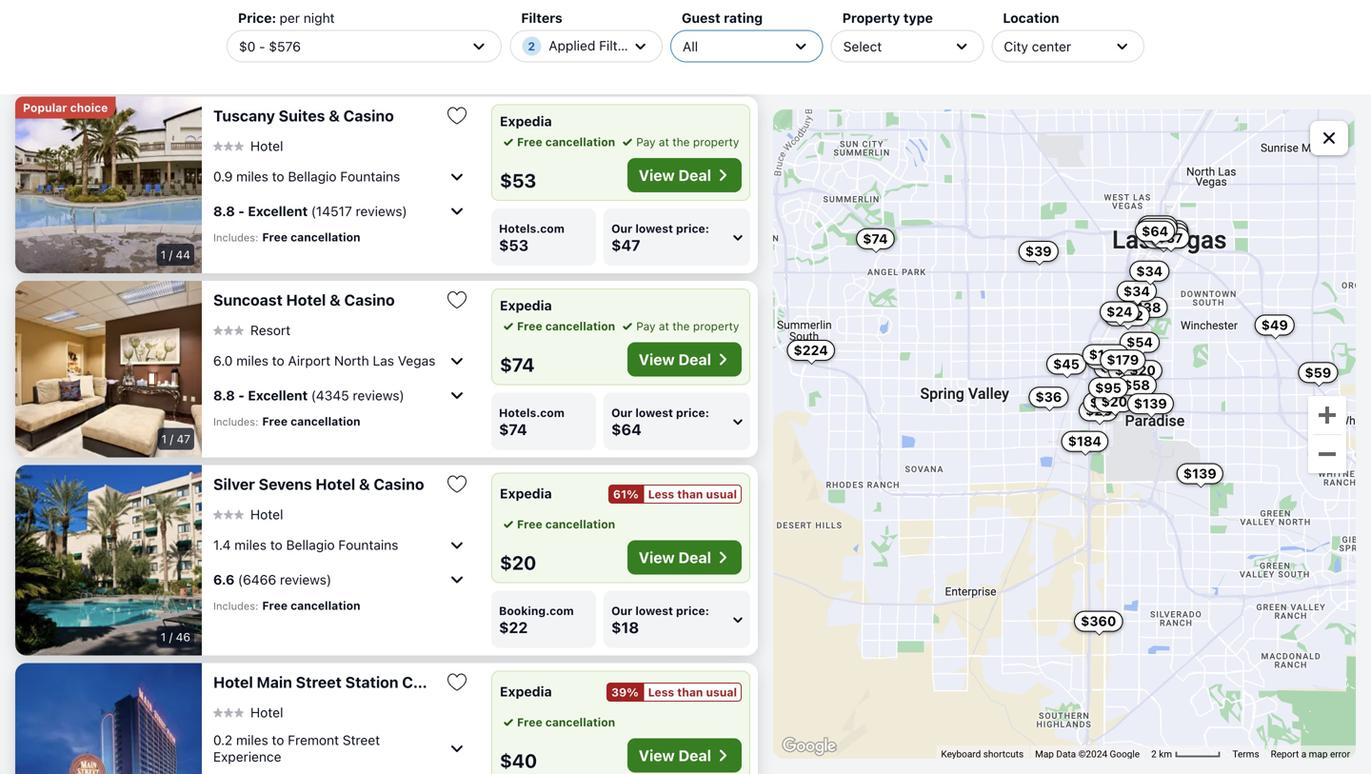 Task type: locate. For each thing, give the bounding box(es) containing it.
1 vertical spatial property
[[693, 319, 739, 333]]

3 our from the top
[[611, 406, 633, 419]]

oyo hotel and casino las vegas, (las vegas, usa) image
[[15, 0, 202, 89]]

deal down 61% less than usual
[[678, 548, 711, 566]]

view deal for $74
[[639, 350, 711, 368]]

fountains up (14517
[[340, 169, 400, 184]]

1 vertical spatial 1
[[161, 432, 167, 445]]

location
[[1003, 10, 1059, 26]]

1 vertical spatial 2
[[1151, 748, 1157, 760]]

property
[[842, 10, 900, 26]]

$64 button
[[1135, 221, 1175, 242]]

pay for $74
[[636, 319, 656, 333]]

1.4
[[213, 537, 231, 553]]

2 excellent from the top
[[248, 388, 308, 403]]

1 vertical spatial $25 button
[[1083, 392, 1123, 413]]

0 vertical spatial hotels.com
[[499, 222, 565, 235]]

1 left '46'
[[161, 630, 166, 643]]

2 deal from the top
[[678, 350, 711, 368]]

view deal button for $74
[[627, 342, 742, 376]]

street right fremont
[[343, 732, 380, 748]]

popular choice button
[[15, 96, 116, 118]]

view deal down 61% less than usual
[[639, 548, 711, 566]]

vio.com $11
[[499, 37, 546, 70]]

3 hotel button from the top
[[213, 704, 283, 721]]

& inside button
[[329, 106, 340, 125]]

0 vertical spatial property
[[693, 135, 739, 148]]

suncoast hotel & casino, (las vegas, usa) image
[[15, 281, 202, 457]]

1 horizontal spatial $40
[[1144, 218, 1171, 234]]

1 view from the top
[[639, 166, 675, 184]]

- down 0.9 miles to bellagio fountains
[[238, 203, 245, 219]]

1 includes: from the top
[[213, 33, 258, 45]]

our lowest price: $18
[[611, 604, 709, 636]]

0 vertical spatial 2
[[528, 40, 535, 53]]

1 expedia from the top
[[500, 113, 552, 129]]

to left "airport"
[[272, 353, 284, 369]]

3 lowest from the top
[[635, 406, 673, 419]]

free cancellation button down hotels.com $53
[[500, 317, 615, 334]]

1 pay at the property from the top
[[636, 135, 739, 148]]

price: inside our lowest price: $64
[[676, 406, 709, 419]]

2 view from the top
[[639, 350, 675, 368]]

0 vertical spatial pay at the property button
[[619, 133, 739, 150]]

to up 8.8 - excellent (14517 reviews)
[[272, 169, 284, 184]]

- down resort button
[[238, 388, 245, 403]]

2 left applied
[[528, 40, 535, 53]]

miles for $74
[[236, 353, 268, 369]]

view deal down 39% less than usual
[[639, 746, 711, 764]]

1 vertical spatial hotel button
[[213, 506, 283, 523]]

- for $53
[[238, 203, 245, 219]]

view deal for $53
[[639, 166, 711, 184]]

/ left 44
[[169, 248, 173, 261]]

view up our lowest price: $64
[[639, 350, 675, 368]]

1 vertical spatial pay at the property
[[636, 319, 739, 333]]

1 the from the top
[[672, 135, 690, 148]]

expedia down hotels.com $74
[[500, 485, 552, 501]]

2 vertical spatial /
[[169, 630, 173, 643]]

$184
[[1068, 433, 1102, 449]]

miles for $20
[[234, 537, 267, 553]]

1 vertical spatial fountains
[[338, 537, 398, 553]]

tuscany suites & casino button
[[213, 106, 430, 125]]

pay at the property down "our lowest price: $11"
[[636, 135, 739, 148]]

excellent for $74
[[248, 388, 308, 403]]

hotel left the 'main'
[[213, 673, 253, 691]]

price: inside our lowest price: $47
[[676, 222, 709, 235]]

1 left 47
[[161, 432, 167, 445]]

silver sevens hotel & casino button
[[213, 474, 430, 493]]

4 expedia from the top
[[500, 683, 552, 699]]

$34 button
[[1149, 223, 1189, 244], [1130, 261, 1170, 282], [1117, 281, 1157, 302]]

2 for 2 km
[[1151, 748, 1157, 760]]

silver sevens hotel & casino, (las vegas, usa) image
[[15, 465, 202, 655]]

to inside 1.4 miles to bellagio fountains button
[[270, 537, 283, 553]]

$25 for $25
[[1092, 351, 1118, 366]]

0 vertical spatial less
[[648, 487, 674, 501]]

hotel down tuscany
[[250, 138, 283, 154]]

1 horizontal spatial street
[[343, 732, 380, 748]]

miles
[[236, 169, 268, 184], [236, 353, 268, 369], [234, 537, 267, 553], [236, 732, 268, 748]]

includes: down 0.9
[[213, 231, 258, 244]]

hotels.com $53
[[499, 222, 565, 254]]

1 for $74
[[161, 432, 167, 445]]

& for $74
[[330, 291, 341, 309]]

$28 button
[[1079, 400, 1119, 421]]

casino up las
[[344, 291, 395, 309]]

silver sevens hotel & casino
[[213, 475, 424, 493]]

3 price: from the top
[[676, 406, 709, 419]]

& up 1.4 miles to bellagio fountains button
[[359, 475, 370, 493]]

than right 61%
[[677, 487, 703, 501]]

hotel main street station casino brewery
[[213, 673, 518, 691]]

1 8.8 from the top
[[213, 203, 235, 219]]

1 horizontal spatial $64
[[1142, 223, 1169, 239]]

6.6
[[213, 572, 235, 588]]

fountains for $53
[[340, 169, 400, 184]]

$576
[[269, 38, 301, 54]]

4 free cancellation from the top
[[517, 715, 615, 729]]

miles for $40
[[236, 732, 268, 748]]

2 pay at the property button from the top
[[619, 317, 739, 334]]

$25 inside button
[[1092, 351, 1118, 366]]

1 vertical spatial filters
[[599, 38, 637, 53]]

1 vertical spatial -
[[238, 203, 245, 219]]

1 deal from the top
[[678, 166, 711, 184]]

$360
[[1081, 613, 1116, 629]]

free cancellation button down 39%
[[500, 713, 615, 731]]

1 vertical spatial pay
[[636, 319, 656, 333]]

suncoast hotel & casino
[[213, 291, 395, 309]]

hotels.com
[[499, 222, 565, 235], [499, 406, 565, 419]]

city center
[[1004, 38, 1071, 54]]

0 vertical spatial the
[[672, 135, 690, 148]]

2 vertical spatial -
[[238, 388, 245, 403]]

usual down our lowest price: $18
[[706, 685, 737, 699]]

$25 inside $25 $192
[[1090, 395, 1116, 410]]

usual down our lowest price: $64
[[706, 487, 737, 501]]

1 usual from the top
[[706, 487, 737, 501]]

terms link
[[1233, 748, 1259, 760]]

pay at the property down our lowest price: $47
[[636, 319, 739, 333]]

hotel button
[[213, 138, 283, 154], [213, 506, 283, 523], [213, 704, 283, 721]]

4 view from the top
[[639, 746, 675, 764]]

3 view deal button from the top
[[627, 540, 742, 574]]

4 includes: from the top
[[213, 600, 258, 612]]

includes: free cancellation down 8.8 - excellent (14517 reviews)
[[213, 230, 360, 244]]

1 vertical spatial &
[[330, 291, 341, 309]]

error
[[1330, 748, 1350, 760]]

1 vertical spatial $45
[[1053, 356, 1080, 372]]

miles right 0.9
[[236, 169, 268, 184]]

1 view deal button from the top
[[627, 158, 742, 192]]

$39
[[1025, 243, 1052, 259]]

our for $53
[[611, 222, 633, 235]]

view deal button up our lowest price: $47
[[627, 158, 742, 192]]

0 vertical spatial 1
[[161, 248, 166, 261]]

lowest for $74
[[635, 406, 673, 419]]

free cancellation button down vio.com $11
[[500, 133, 615, 150]]

free cancellation for first free cancellation 'button' from the bottom
[[517, 715, 615, 729]]

2 usual from the top
[[706, 685, 737, 699]]

- right '$0'
[[259, 38, 265, 54]]

excellent down 0.9 miles to bellagio fountains
[[248, 203, 308, 219]]

view up our lowest price: $47
[[639, 166, 675, 184]]

$66
[[1144, 221, 1171, 236]]

miles up experience
[[236, 732, 268, 748]]

2 includes: from the top
[[213, 231, 258, 244]]

miles for $53
[[236, 169, 268, 184]]

pay at the property button for $53
[[619, 133, 739, 150]]

2 less from the top
[[648, 685, 674, 699]]

0 vertical spatial excellent
[[248, 203, 308, 219]]

2 pay from the top
[[636, 319, 656, 333]]

2 hotels.com from the top
[[499, 406, 565, 419]]

4 view deal button from the top
[[627, 738, 742, 772]]

1 horizontal spatial $11
[[611, 52, 636, 70]]

0 vertical spatial usual
[[706, 487, 737, 501]]

vio.com
[[499, 37, 546, 51]]

0 horizontal spatial street
[[296, 673, 342, 691]]

casino right suites
[[343, 106, 394, 125]]

1 vertical spatial excellent
[[248, 388, 308, 403]]

2 free cancellation from the top
[[517, 319, 615, 333]]

1 vertical spatial /
[[170, 432, 173, 445]]

1 $11 from the left
[[499, 52, 524, 70]]

1 our from the top
[[611, 37, 633, 51]]

view deal button down 39% less than usual
[[627, 738, 742, 772]]

suncoast
[[213, 291, 283, 309]]

less for $40
[[648, 685, 674, 699]]

$45 for $45
[[1150, 230, 1176, 246]]

0 horizontal spatial $40
[[500, 749, 537, 772]]

to up experience
[[272, 732, 284, 748]]

hotel button down tuscany
[[213, 138, 283, 154]]

1 vertical spatial $45 button
[[1047, 354, 1086, 375]]

our inside our lowest price: $47
[[611, 222, 633, 235]]

filters up vio.com
[[521, 10, 563, 26]]

the down our lowest price: $47
[[672, 319, 690, 333]]

fountains inside 1.4 miles to bellagio fountains button
[[338, 537, 398, 553]]

2 km
[[1151, 748, 1175, 760]]

2 vertical spatial 1
[[161, 630, 166, 643]]

less right 39%
[[648, 685, 674, 699]]

1 than from the top
[[677, 487, 703, 501]]

4 lowest from the top
[[635, 604, 673, 617]]

price: inside our lowest price: $18
[[676, 604, 709, 617]]

fountains for $20
[[338, 537, 398, 553]]

lowest up 61% less than usual
[[635, 406, 673, 419]]

pay at the property button down our lowest price: $47
[[619, 317, 739, 334]]

1 pay at the property button from the top
[[619, 133, 739, 150]]

0 vertical spatial $20 button
[[1123, 360, 1163, 381]]

2 includes: free cancellation from the top
[[213, 230, 360, 244]]

2 inside button
[[1151, 748, 1157, 760]]

$54
[[1127, 334, 1153, 350]]

google
[[1110, 748, 1140, 760]]

2 vertical spatial $74
[[499, 420, 527, 438]]

price: for $53
[[676, 222, 709, 235]]

1 vertical spatial $53
[[499, 236, 529, 254]]

$74 inside button
[[863, 231, 888, 246]]

pay at the property button down "our lowest price: $11"
[[619, 133, 739, 150]]

view down 39% less than usual
[[639, 746, 675, 764]]

view deal button up our lowest price: $64
[[627, 342, 742, 376]]

$0 - $576
[[239, 38, 301, 54]]

filters
[[521, 10, 563, 26], [599, 38, 637, 53]]

hotel down the 'main'
[[250, 705, 283, 720]]

free cancellation button down 61%
[[500, 515, 615, 533]]

$224
[[794, 342, 828, 358]]

$45 for $45 $59
[[1053, 356, 1080, 372]]

2 vertical spatial hotel button
[[213, 704, 283, 721]]

fountains
[[340, 169, 400, 184], [338, 537, 398, 553]]

to inside 0.9 miles to bellagio fountains button
[[272, 169, 284, 184]]

$289
[[1101, 360, 1136, 375]]

at for $74
[[659, 319, 669, 333]]

$64 inside 'button'
[[1142, 223, 1169, 239]]

1 vertical spatial street
[[343, 732, 380, 748]]

deal up our lowest price: $47
[[678, 166, 711, 184]]

excellent for $53
[[248, 203, 308, 219]]

view deal button down 61% less than usual
[[627, 540, 742, 574]]

0.2
[[213, 732, 232, 748]]

1 lowest from the top
[[635, 37, 673, 51]]

free cancellation for 3rd free cancellation 'button'
[[517, 517, 615, 531]]

1 vertical spatial less
[[648, 685, 674, 699]]

bellagio up 6.6 (6466 reviews)
[[286, 537, 335, 553]]

0 vertical spatial $53
[[500, 169, 536, 191]]

includes: down 6.6
[[213, 600, 258, 612]]

includes: down '6.0' on the top left of the page
[[213, 415, 258, 428]]

vegas
[[398, 353, 436, 369]]

includes: free cancellation
[[213, 32, 360, 45], [213, 230, 360, 244], [213, 414, 360, 428], [213, 599, 360, 612]]

1 hotels.com from the top
[[499, 222, 565, 235]]

to inside 6.0 miles to airport north las vegas button
[[272, 353, 284, 369]]

0 vertical spatial 8.8
[[213, 203, 235, 219]]

3 view from the top
[[639, 548, 675, 566]]

includes: free cancellation down 8.8 - excellent (4345 reviews)
[[213, 414, 360, 428]]

$20 button
[[1123, 360, 1163, 381], [1095, 391, 1134, 412]]

0 horizontal spatial $139 button
[[1127, 393, 1174, 414]]

1 for $20
[[161, 630, 166, 643]]

3 view deal from the top
[[639, 548, 711, 566]]

free up booking.com
[[517, 517, 542, 531]]

0 vertical spatial $45
[[1150, 230, 1176, 246]]

$53 inside button
[[1115, 362, 1141, 378]]

includes: for $74
[[213, 415, 258, 428]]

to inside 0.2 miles to fremont street experience
[[272, 732, 284, 748]]

1 horizontal spatial $139 button
[[1177, 463, 1223, 484]]

6.0 miles to airport north las vegas button
[[213, 345, 469, 376]]

view up our lowest price: $18
[[639, 548, 675, 566]]

6.0 miles to airport north las vegas
[[213, 353, 436, 369]]

fountains inside 0.9 miles to bellagio fountains button
[[340, 169, 400, 184]]

8.8 - excellent (4345 reviews)
[[213, 388, 404, 403]]

1 horizontal spatial $45
[[1150, 230, 1176, 246]]

2 view deal from the top
[[639, 350, 711, 368]]

expedia down hotels.com $53
[[500, 297, 552, 313]]

1 horizontal spatial $139
[[1183, 466, 1217, 481]]

miles inside 0.2 miles to fremont street experience
[[236, 732, 268, 748]]

1 vertical spatial than
[[677, 685, 703, 699]]

includes: free cancellation for $20
[[213, 599, 360, 612]]

price: for $20
[[676, 604, 709, 617]]

$179 $139
[[1107, 352, 1167, 411]]

1 vertical spatial $20
[[1101, 394, 1128, 410]]

our lowest price: $11
[[611, 37, 709, 70]]

0 vertical spatial $64
[[1142, 223, 1169, 239]]

3 free cancellation from the top
[[517, 517, 615, 531]]

39%
[[611, 685, 639, 699]]

lowest up $47
[[635, 222, 673, 235]]

select
[[843, 38, 882, 54]]

4 our from the top
[[611, 604, 633, 617]]

1 at from the top
[[659, 135, 669, 148]]

3 deal from the top
[[678, 548, 711, 566]]

4 free cancellation button from the top
[[500, 713, 615, 731]]

hotels.com for $53
[[499, 222, 565, 235]]

our up 61%
[[611, 406, 633, 419]]

than for $40
[[677, 685, 703, 699]]

0 vertical spatial than
[[677, 487, 703, 501]]

$45 inside $45 $59
[[1053, 356, 1080, 372]]

view deal up our lowest price: $64
[[639, 350, 711, 368]]

price: for $74
[[676, 406, 709, 419]]

2 our from the top
[[611, 222, 633, 235]]

view for $74
[[639, 350, 675, 368]]

pay at the property for $53
[[636, 135, 739, 148]]

0 vertical spatial $25
[[1092, 351, 1118, 366]]

2 8.8 from the top
[[213, 388, 235, 403]]

0 vertical spatial $34
[[1155, 226, 1182, 241]]

to up 6.6 (6466 reviews)
[[270, 537, 283, 553]]

lowest inside our lowest price: $47
[[635, 222, 673, 235]]

& right suites
[[329, 106, 340, 125]]

0 vertical spatial pay
[[636, 135, 656, 148]]

view
[[639, 166, 675, 184], [639, 350, 675, 368], [639, 548, 675, 566], [639, 746, 675, 764]]

excellent down "airport"
[[248, 388, 308, 403]]

0 vertical spatial $20
[[1130, 362, 1156, 378]]

hotels.com for $74
[[499, 406, 565, 419]]

1 vertical spatial the
[[672, 319, 690, 333]]

property type
[[842, 10, 933, 26]]

4 includes: free cancellation from the top
[[213, 599, 360, 612]]

lowest inside "our lowest price: $11"
[[635, 37, 673, 51]]

2 km button
[[1146, 746, 1227, 761]]

/ for $20
[[169, 630, 173, 643]]

2 horizontal spatial $20
[[1130, 362, 1156, 378]]

than right 39%
[[677, 685, 703, 699]]

price:
[[238, 10, 276, 26]]

/ left '46'
[[169, 630, 173, 643]]

0 horizontal spatial $11
[[499, 52, 524, 70]]

at for $53
[[659, 135, 669, 148]]

$25 for $25 $192
[[1090, 395, 1116, 410]]

lowest for $53
[[635, 222, 673, 235]]

view for $20
[[639, 548, 675, 566]]

$36
[[1035, 389, 1062, 405]]

$66 button
[[1138, 218, 1178, 239]]

0.2 miles to fremont street experience
[[213, 732, 380, 764]]

$20
[[1130, 362, 1156, 378], [1101, 394, 1128, 410], [500, 551, 536, 573]]

keyboard shortcuts
[[941, 748, 1024, 760]]

1 property from the top
[[693, 135, 739, 148]]

usual for $20
[[706, 487, 737, 501]]

0 vertical spatial &
[[329, 106, 340, 125]]

1 less from the top
[[648, 487, 674, 501]]

1 vertical spatial bellagio
[[286, 537, 335, 553]]

0 vertical spatial bellagio
[[288, 169, 337, 184]]

pay for $53
[[636, 135, 656, 148]]

view deal button for $53
[[627, 158, 742, 192]]

1 / 44
[[161, 248, 190, 261]]

2 left km
[[1151, 748, 1157, 760]]

0 vertical spatial $40
[[1144, 218, 1171, 234]]

street right the 'main'
[[296, 673, 342, 691]]

1 horizontal spatial 2
[[1151, 748, 1157, 760]]

1 vertical spatial hotels.com
[[499, 406, 565, 419]]

bellagio up 8.8 - excellent (14517 reviews)
[[288, 169, 337, 184]]

2 at from the top
[[659, 319, 669, 333]]

report
[[1271, 748, 1299, 760]]

1 vertical spatial at
[[659, 319, 669, 333]]

0 vertical spatial hotel button
[[213, 138, 283, 154]]

miles right '6.0' on the top left of the page
[[236, 353, 268, 369]]

/ left 47
[[170, 432, 173, 445]]

free down vio.com $11
[[517, 135, 542, 148]]

filters right applied
[[599, 38, 637, 53]]

0 horizontal spatial 2
[[528, 40, 535, 53]]

2 vertical spatial $53
[[1115, 362, 1141, 378]]

4 price: from the top
[[676, 604, 709, 617]]

view deal up our lowest price: $47
[[639, 166, 711, 184]]

1 vertical spatial 8.8
[[213, 388, 235, 403]]

$11 down vio.com
[[499, 52, 524, 70]]

0 vertical spatial $74
[[863, 231, 888, 246]]

$45
[[1150, 230, 1176, 246], [1053, 356, 1080, 372]]

$45 button
[[1143, 228, 1183, 249], [1047, 354, 1086, 375]]

pay down $47
[[636, 319, 656, 333]]

less
[[648, 487, 674, 501], [648, 685, 674, 699]]

2 $11 from the left
[[611, 52, 636, 70]]

0 vertical spatial pay at the property
[[636, 135, 739, 148]]

1 vertical spatial pay at the property button
[[619, 317, 739, 334]]

0 vertical spatial $139
[[1134, 396, 1167, 411]]

lowest inside our lowest price: $18
[[635, 604, 673, 617]]

2 view deal button from the top
[[627, 342, 742, 376]]

0 vertical spatial at
[[659, 135, 669, 148]]

1 vertical spatial $25
[[1090, 395, 1116, 410]]

lowest inside our lowest price: $64
[[635, 406, 673, 419]]

1 pay from the top
[[636, 135, 656, 148]]

expedia down vio.com $11
[[500, 113, 552, 129]]

deal up our lowest price: $64
[[678, 350, 711, 368]]

0 horizontal spatial $20
[[500, 551, 536, 573]]

expedia down $22
[[500, 683, 552, 699]]

lowest left all
[[635, 37, 673, 51]]

(13465
[[238, 5, 282, 21]]

4 deal from the top
[[678, 746, 711, 764]]

0 vertical spatial /
[[169, 248, 173, 261]]

2 property from the top
[[693, 319, 739, 333]]

the down "our lowest price: $11"
[[672, 135, 690, 148]]

1 price: from the top
[[676, 37, 709, 51]]

2 the from the top
[[672, 319, 690, 333]]

our up $18
[[611, 604, 633, 617]]

0 vertical spatial $45 button
[[1143, 228, 1183, 249]]

1 left 44
[[161, 248, 166, 261]]

$11 right applied
[[611, 52, 636, 70]]

deal for $40
[[678, 746, 711, 764]]

1 hotel button from the top
[[213, 138, 283, 154]]

2 hotel button from the top
[[213, 506, 283, 523]]

our inside our lowest price: $18
[[611, 604, 633, 617]]

0 horizontal spatial $139
[[1134, 396, 1167, 411]]

3 includes: from the top
[[213, 415, 258, 428]]

0 horizontal spatial $45
[[1053, 356, 1080, 372]]

0 vertical spatial street
[[296, 673, 342, 691]]

0 vertical spatial -
[[259, 38, 265, 54]]

our inside our lowest price: $64
[[611, 406, 633, 419]]

1 vertical spatial usual
[[706, 685, 737, 699]]

$184 button
[[1061, 431, 1108, 452]]

keyboard shortcuts button
[[941, 747, 1024, 761]]

1 free cancellation from the top
[[517, 135, 615, 148]]

less right 61%
[[648, 487, 674, 501]]

includes: free cancellation down 6.6 (6466 reviews)
[[213, 599, 360, 612]]

all
[[683, 38, 698, 54]]

1 vertical spatial $64
[[611, 420, 642, 438]]

at down our lowest price: $47
[[659, 319, 669, 333]]

lowest for $20
[[635, 604, 673, 617]]

includes: free cancellation down price: per night
[[213, 32, 360, 45]]

& up 6.0 miles to airport north las vegas button
[[330, 291, 341, 309]]

includes: for $20
[[213, 600, 258, 612]]

fremont
[[288, 732, 339, 748]]

2 pay at the property from the top
[[636, 319, 739, 333]]

miles right 1.4
[[234, 537, 267, 553]]

1 vertical spatial $139
[[1183, 466, 1217, 481]]

2 vertical spatial $34
[[1124, 283, 1150, 299]]

/
[[169, 248, 173, 261], [170, 432, 173, 445], [169, 630, 173, 643]]

1 excellent from the top
[[248, 203, 308, 219]]

$0
[[239, 38, 256, 54]]

46
[[176, 630, 190, 643]]

fountains down silver sevens hotel & casino button
[[338, 537, 398, 553]]

1 view deal from the top
[[639, 166, 711, 184]]

1 horizontal spatial $45 button
[[1143, 228, 1183, 249]]

$34
[[1155, 226, 1182, 241], [1136, 263, 1163, 279], [1124, 283, 1150, 299]]

to for $20
[[270, 537, 283, 553]]

2 lowest from the top
[[635, 222, 673, 235]]

$192
[[1111, 308, 1143, 323]]

2 price: from the top
[[676, 222, 709, 235]]

0 horizontal spatial $64
[[611, 420, 642, 438]]

0 vertical spatial fountains
[[340, 169, 400, 184]]

excellent
[[248, 203, 308, 219], [248, 388, 308, 403]]

4 view deal from the top
[[639, 746, 711, 764]]

3 includes: free cancellation from the top
[[213, 414, 360, 428]]

reviews)
[[286, 5, 337, 21], [356, 203, 407, 219], [353, 388, 404, 403], [280, 572, 331, 588]]

2 than from the top
[[677, 685, 703, 699]]

$53 inside hotels.com $53
[[499, 236, 529, 254]]

data
[[1056, 748, 1076, 760]]

tuscany suites & casino, (las vegas, usa) image
[[15, 96, 202, 273]]



Task type: vqa. For each thing, say whether or not it's contained in the screenshot.
breakfast included to the left
no



Task type: describe. For each thing, give the bounding box(es) containing it.
0 horizontal spatial $45 button
[[1047, 354, 1086, 375]]

includes: for $53
[[213, 231, 258, 244]]

to for $74
[[272, 353, 284, 369]]

1.4 miles to bellagio fountains button
[[213, 530, 469, 560]]

1 vertical spatial $20 button
[[1095, 391, 1134, 412]]

bellagio for $20
[[286, 537, 335, 553]]

$54 button
[[1120, 332, 1160, 353]]

3 free cancellation button from the top
[[500, 515, 615, 533]]

6.6 (6466 reviews)
[[213, 572, 331, 588]]

map region
[[773, 110, 1356, 759]]

1 vertical spatial $74
[[500, 353, 535, 375]]

0 vertical spatial $139 button
[[1127, 393, 1174, 414]]

suncoast hotel & casino button
[[213, 290, 430, 309]]

0 vertical spatial $25 button
[[1086, 348, 1125, 369]]

8.8 for $53
[[213, 203, 235, 219]]

per
[[280, 10, 300, 26]]

reviews) inside button
[[286, 5, 337, 21]]

view deal for $40
[[639, 746, 711, 764]]

resort
[[250, 322, 291, 338]]

center
[[1032, 38, 1071, 54]]

$11 inside "our lowest price: $11"
[[611, 52, 636, 70]]

2 for 2
[[528, 40, 535, 53]]

$64 inside our lowest price: $64
[[611, 420, 642, 438]]

hotel up resort
[[286, 291, 326, 309]]

casino inside button
[[343, 106, 394, 125]]

2 free cancellation button from the top
[[500, 317, 615, 334]]

0.9 miles to bellagio fountains button
[[213, 161, 469, 192]]

hotel button for $20
[[213, 506, 283, 523]]

& for $53
[[329, 106, 340, 125]]

1 includes: free cancellation from the top
[[213, 32, 360, 45]]

free cancellation for 3rd free cancellation 'button' from the bottom of the page
[[517, 319, 615, 333]]

deal for $53
[[678, 166, 711, 184]]

free down price: per night
[[262, 32, 288, 45]]

popular choice
[[23, 101, 108, 114]]

map
[[1309, 748, 1328, 760]]

view deal button for $20
[[627, 540, 742, 574]]

$179
[[1107, 352, 1139, 368]]

1 free cancellation button from the top
[[500, 133, 615, 150]]

$11 inside vio.com $11
[[499, 52, 524, 70]]

(14517
[[311, 203, 352, 219]]

property for $53
[[693, 135, 739, 148]]

google image
[[778, 734, 841, 759]]

/ for $53
[[169, 248, 173, 261]]

terms
[[1233, 748, 1259, 760]]

/ for $74
[[170, 432, 173, 445]]

includes: free cancellation for $74
[[213, 414, 360, 428]]

$25 $192
[[1090, 308, 1143, 410]]

$45 $59
[[1053, 356, 1331, 380]]

than for $20
[[677, 487, 703, 501]]

station
[[345, 673, 398, 691]]

our for $74
[[611, 406, 633, 419]]

pay at the property for $74
[[636, 319, 739, 333]]

$145
[[1149, 223, 1182, 238]]

47
[[177, 432, 190, 445]]

our lowest price: $47
[[611, 222, 709, 254]]

deal for $20
[[678, 548, 711, 566]]

$139 inside $179 $139
[[1134, 396, 1167, 411]]

free down 6.6 (6466 reviews)
[[262, 599, 288, 612]]

less for $20
[[648, 487, 674, 501]]

north
[[334, 353, 369, 369]]

$360 button
[[1074, 611, 1123, 632]]

$40 inside button
[[1144, 218, 1171, 234]]

1 / 46
[[161, 630, 190, 643]]

6.0
[[213, 353, 233, 369]]

main
[[257, 673, 292, 691]]

$39 button
[[1019, 241, 1059, 262]]

tuscany suites & casino
[[213, 106, 394, 125]]

free down 8.8 - excellent (4345 reviews)
[[262, 414, 288, 428]]

$138 button
[[1121, 297, 1168, 318]]

hotel down sevens
[[250, 507, 283, 522]]

8.8 for $74
[[213, 388, 235, 403]]

view for $53
[[639, 166, 675, 184]]

$22
[[499, 618, 528, 636]]

popular
[[23, 101, 67, 114]]

1 horizontal spatial filters
[[599, 38, 637, 53]]

$74 inside hotels.com $74
[[499, 420, 527, 438]]

free down 8.8 - excellent (14517 reviews)
[[262, 230, 288, 244]]

map data ©2024 google
[[1035, 748, 1140, 760]]

experience
[[213, 749, 281, 764]]

property for $74
[[693, 319, 739, 333]]

1.4 miles to bellagio fountains
[[213, 537, 398, 553]]

1 vertical spatial $34
[[1136, 263, 1163, 279]]

39% less than usual
[[611, 685, 737, 699]]

$59 button
[[1298, 362, 1338, 383]]

3 expedia from the top
[[500, 485, 552, 501]]

our inside "our lowest price: $11"
[[611, 37, 633, 51]]

- for $74
[[238, 388, 245, 403]]

hotel button for $40
[[213, 704, 283, 721]]

$49 button
[[1255, 315, 1295, 336]]

(6466
[[238, 572, 276, 588]]

8.8 - excellent (14517 reviews)
[[213, 203, 407, 219]]

$24 button
[[1100, 301, 1139, 322]]

casino up 1.4 miles to bellagio fountains button
[[374, 475, 424, 493]]

$289 button
[[1094, 357, 1142, 378]]

street inside 0.2 miles to fremont street experience
[[343, 732, 380, 748]]

©2024
[[1078, 748, 1108, 760]]

city
[[1004, 38, 1028, 54]]

2 expedia from the top
[[500, 297, 552, 313]]

free down brewery
[[517, 715, 542, 729]]

$100
[[1089, 347, 1123, 362]]

$18
[[611, 618, 639, 636]]

$59
[[1305, 365, 1331, 380]]

deal for $74
[[678, 350, 711, 368]]

1 vertical spatial $40
[[500, 749, 537, 772]]

1 horizontal spatial $20
[[1101, 394, 1128, 410]]

report a map error link
[[1271, 748, 1350, 760]]

to for $40
[[272, 732, 284, 748]]

hotel right sevens
[[316, 475, 355, 493]]

$145 button
[[1142, 220, 1188, 241]]

(13465 reviews) button
[[213, 0, 468, 28]]

casino right station
[[402, 673, 453, 691]]

$95 button
[[1088, 377, 1128, 398]]

our for $20
[[611, 604, 633, 617]]

44
[[176, 248, 190, 261]]

view deal for $20
[[639, 548, 711, 566]]

$49
[[1261, 317, 1288, 333]]

(13465 reviews)
[[238, 5, 337, 21]]

las
[[373, 353, 394, 369]]

hotels.com $74
[[499, 406, 565, 438]]

bellagio for $53
[[288, 169, 337, 184]]

includes: free cancellation for $53
[[213, 230, 360, 244]]

61%
[[613, 487, 639, 501]]

brewery
[[456, 673, 518, 691]]

airport
[[288, 353, 331, 369]]

our lowest price: $64
[[611, 406, 709, 438]]

usual for $40
[[706, 685, 737, 699]]

to for $53
[[272, 169, 284, 184]]

view deal button for $40
[[627, 738, 742, 772]]

0 horizontal spatial filters
[[521, 10, 563, 26]]

2 vertical spatial &
[[359, 475, 370, 493]]

1 for $53
[[161, 248, 166, 261]]

price: inside "our lowest price: $11"
[[676, 37, 709, 51]]

a
[[1301, 748, 1307, 760]]

1 vertical spatial $139 button
[[1177, 463, 1223, 484]]

choice
[[70, 101, 108, 114]]

price: per night
[[238, 10, 335, 26]]

keyboard
[[941, 748, 981, 760]]

2 vertical spatial $20
[[500, 551, 536, 573]]

hotel main street station casino brewery button
[[213, 673, 518, 692]]

hotel main street station casino brewery, (las vegas, usa) image
[[15, 663, 202, 774]]

$53 button
[[1108, 360, 1148, 381]]

$192 button
[[1104, 305, 1150, 326]]

free cancellation for fourth free cancellation 'button' from the bottom
[[517, 135, 615, 148]]

booking.com $22
[[499, 604, 574, 636]]

0.9 miles to bellagio fountains
[[213, 169, 400, 184]]

suites
[[279, 106, 325, 125]]

pay at the property button for $74
[[619, 317, 739, 334]]

the for $53
[[672, 135, 690, 148]]

free down hotels.com $53
[[517, 319, 542, 333]]

sevens
[[259, 475, 312, 493]]

view for $40
[[639, 746, 675, 764]]

guest rating
[[682, 10, 763, 26]]

rating
[[724, 10, 763, 26]]

the for $74
[[672, 319, 690, 333]]

shortcuts
[[983, 748, 1024, 760]]



